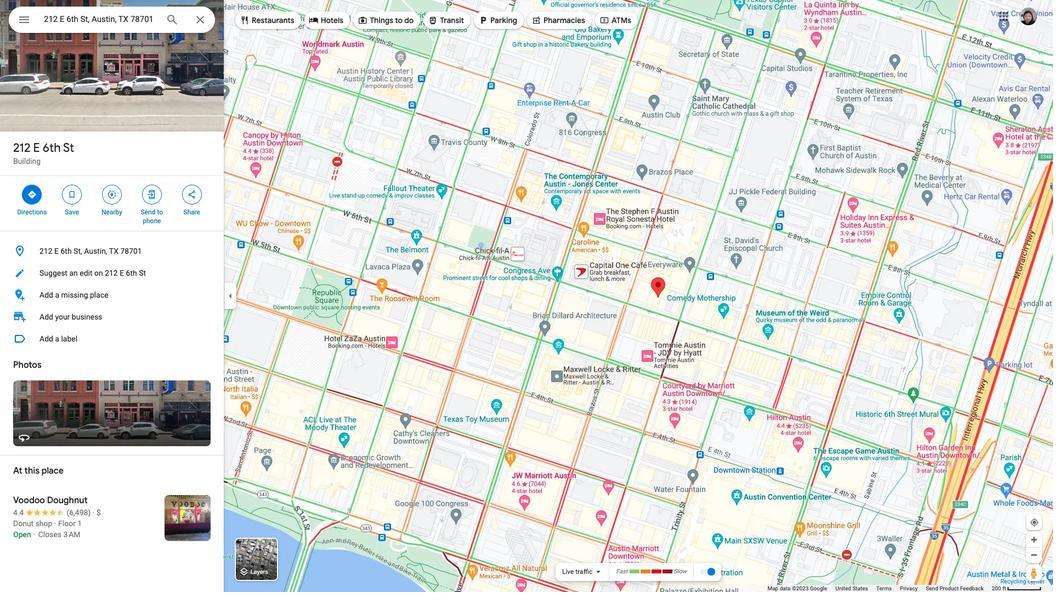 Task type: describe. For each thing, give the bounding box(es) containing it.
building
[[13, 157, 41, 166]]

add for add your business
[[40, 313, 53, 321]]


[[600, 14, 609, 26]]

add a label
[[40, 335, 77, 343]]

shop
[[35, 520, 52, 528]]

212 e 6th st main content
[[0, 0, 224, 593]]

donut shop · floor 1 open ⋅ closes 3 am
[[13, 520, 82, 539]]

united states button
[[836, 585, 868, 593]]

actions for 212 e 6th st region
[[0, 176, 224, 231]]

restaurants
[[252, 15, 294, 25]]

a for label
[[55, 335, 59, 343]]

feedback
[[960, 586, 984, 592]]

phone
[[143, 217, 161, 225]]


[[478, 14, 488, 26]]

send product feedback button
[[926, 585, 984, 593]]

$
[[96, 509, 101, 517]]

edit
[[80, 269, 92, 278]]

business
[[72, 313, 102, 321]]

this
[[24, 466, 40, 477]]

e for st,
[[54, 247, 59, 256]]

label
[[61, 335, 77, 343]]

closes
[[38, 531, 61, 539]]

states
[[853, 586, 868, 592]]

suggest an edit on 212 e 6th st
[[40, 269, 146, 278]]

voodoo doughnut
[[13, 495, 88, 506]]

save
[[65, 208, 79, 216]]

200 ft button
[[992, 586, 1042, 592]]

united
[[836, 586, 851, 592]]

missing
[[61, 291, 88, 300]]

slow
[[674, 568, 687, 576]]

⋅
[[33, 531, 36, 539]]


[[67, 189, 77, 201]]


[[107, 189, 117, 201]]

add a missing place
[[40, 291, 108, 300]]

 button
[[9, 7, 40, 35]]

donut
[[13, 520, 34, 528]]


[[187, 189, 197, 201]]

 transit
[[428, 14, 464, 26]]

2 vertical spatial 212
[[105, 269, 118, 278]]

add a label button
[[0, 328, 224, 350]]

78701
[[120, 247, 142, 256]]

pharmacies
[[544, 15, 585, 25]]

6th for st,
[[61, 247, 72, 256]]

directions
[[17, 208, 47, 216]]

· $
[[93, 509, 101, 517]]

add a missing place button
[[0, 284, 224, 306]]

parking
[[491, 15, 517, 25]]

collapse side panel image
[[224, 290, 236, 302]]

zoom in image
[[1030, 536, 1039, 544]]

on
[[94, 269, 103, 278]]

st inside 212 e 6th st building
[[63, 140, 74, 156]]

e for st
[[33, 140, 40, 156]]

show your location image
[[1030, 518, 1040, 528]]

map
[[768, 586, 779, 592]]

send product feedback
[[926, 586, 984, 592]]

atms
[[612, 15, 631, 25]]

terms button
[[877, 585, 892, 593]]

zoom out image
[[1030, 551, 1039, 560]]

 atms
[[600, 14, 631, 26]]

voodoo
[[13, 495, 45, 506]]

united states
[[836, 586, 868, 592]]

3 am
[[63, 531, 80, 539]]

open
[[13, 531, 31, 539]]

live traffic option
[[562, 568, 593, 576]]

2 vertical spatial 6th
[[126, 269, 137, 278]]

show street view coverage image
[[1026, 565, 1042, 582]]


[[18, 12, 31, 27]]

212 e 6th st, austin, tx 78701 button
[[0, 240, 224, 262]]

(6,498)
[[67, 509, 91, 517]]

terms
[[877, 586, 892, 592]]

suggest an edit on 212 e 6th st button
[[0, 262, 224, 284]]

google maps element
[[0, 0, 1053, 593]]

· inside donut shop · floor 1 open ⋅ closes 3 am
[[54, 520, 56, 528]]

fast
[[616, 568, 628, 576]]

austin,
[[84, 247, 107, 256]]

0 vertical spatial ·
[[93, 509, 95, 517]]

2 horizontal spatial e
[[120, 269, 124, 278]]



Task type: locate. For each thing, give the bounding box(es) containing it.
e
[[33, 140, 40, 156], [54, 247, 59, 256], [120, 269, 124, 278]]

add your business link
[[0, 306, 224, 328]]

0 vertical spatial send
[[141, 208, 155, 216]]

4.4
[[13, 509, 24, 517]]

2 add from the top
[[40, 313, 53, 321]]

1 horizontal spatial 212
[[40, 247, 52, 256]]

1 vertical spatial a
[[55, 335, 59, 343]]

 restaurants
[[240, 14, 294, 26]]

place
[[90, 291, 108, 300], [42, 466, 64, 477]]

e right on
[[120, 269, 124, 278]]

footer containing map data ©2023 google
[[768, 585, 992, 593]]

suggest
[[40, 269, 67, 278]]

at this place
[[13, 466, 64, 477]]

st inside button
[[139, 269, 146, 278]]

212 up suggest
[[40, 247, 52, 256]]

212 E 6th St, Austin, TX 78701 field
[[9, 7, 215, 33]]

a left missing
[[55, 291, 59, 300]]

send left the product
[[926, 586, 938, 592]]

send inside send to phone
[[141, 208, 155, 216]]

send for send to phone
[[141, 208, 155, 216]]

google
[[810, 586, 827, 592]]

add inside add a label button
[[40, 335, 53, 343]]

tx
[[109, 247, 118, 256]]

photos
[[13, 360, 42, 371]]

1 vertical spatial e
[[54, 247, 59, 256]]

0 vertical spatial 212
[[13, 140, 30, 156]]

1 vertical spatial place
[[42, 466, 64, 477]]

2 a from the top
[[55, 335, 59, 343]]

6th for st
[[43, 140, 61, 156]]

©2023
[[792, 586, 809, 592]]

place inside add a missing place button
[[90, 291, 108, 300]]

to up phone
[[157, 208, 163, 216]]

to
[[395, 15, 403, 25], [157, 208, 163, 216]]

1 horizontal spatial ·
[[93, 509, 95, 517]]

send inside button
[[926, 586, 938, 592]]

 hotels
[[309, 14, 344, 26]]

add down suggest
[[40, 291, 53, 300]]

a left the label
[[55, 335, 59, 343]]

4.4 stars 6,498 reviews image
[[13, 507, 91, 518]]

1 horizontal spatial e
[[54, 247, 59, 256]]

0 vertical spatial e
[[33, 140, 40, 156]]

st down 78701
[[139, 269, 146, 278]]

200
[[992, 586, 1001, 592]]

212
[[13, 140, 30, 156], [40, 247, 52, 256], [105, 269, 118, 278]]

st
[[63, 140, 74, 156], [139, 269, 146, 278]]

1 horizontal spatial st
[[139, 269, 146, 278]]

st,
[[74, 247, 82, 256]]

data
[[780, 586, 791, 592]]

add your business
[[40, 313, 102, 321]]

add for add a label
[[40, 335, 53, 343]]

place right this
[[42, 466, 64, 477]]

traffic
[[576, 568, 593, 576]]


[[358, 14, 368, 26]]

2 vertical spatial e
[[120, 269, 124, 278]]

add inside add a missing place button
[[40, 291, 53, 300]]

212 e 6th st, austin, tx 78701
[[40, 247, 142, 256]]

1 horizontal spatial to
[[395, 15, 403, 25]]

 search field
[[9, 7, 215, 35]]

price: inexpensive image
[[96, 509, 101, 517]]

do
[[404, 15, 414, 25]]


[[27, 189, 37, 201]]

map data ©2023 google
[[768, 586, 827, 592]]

0 vertical spatial to
[[395, 15, 403, 25]]


[[428, 14, 438, 26]]

0 horizontal spatial st
[[63, 140, 74, 156]]

212 for st,
[[40, 247, 52, 256]]

None field
[[44, 13, 157, 26]]

2 horizontal spatial 212
[[105, 269, 118, 278]]

1 add from the top
[[40, 291, 53, 300]]

to left do
[[395, 15, 403, 25]]

add for add a missing place
[[40, 291, 53, 300]]

transit
[[440, 15, 464, 25]]

st up the 
[[63, 140, 74, 156]]

a
[[55, 291, 59, 300], [55, 335, 59, 343]]

a inside button
[[55, 335, 59, 343]]


[[147, 189, 157, 201]]

 pharmacies
[[532, 14, 585, 26]]

0 vertical spatial place
[[90, 291, 108, 300]]

0 vertical spatial add
[[40, 291, 53, 300]]

live traffic
[[562, 568, 593, 576]]

 things to do
[[358, 14, 414, 26]]

1 horizontal spatial place
[[90, 291, 108, 300]]

· left $
[[93, 509, 95, 517]]

1 vertical spatial send
[[926, 586, 938, 592]]

send to phone
[[141, 208, 163, 225]]

footer
[[768, 585, 992, 593]]

1 vertical spatial st
[[139, 269, 146, 278]]

0 horizontal spatial place
[[42, 466, 64, 477]]

0 vertical spatial 6th
[[43, 140, 61, 156]]

floor
[[58, 520, 76, 528]]

add left your
[[40, 313, 53, 321]]

an
[[69, 269, 78, 278]]

google account: michele murakami  
(michele.murakami@adept.ai) image
[[1020, 7, 1037, 25]]

a inside button
[[55, 291, 59, 300]]

send
[[141, 208, 155, 216], [926, 586, 938, 592]]

1 a from the top
[[55, 291, 59, 300]]

things
[[370, 15, 393, 25]]

send for send product feedback
[[926, 586, 938, 592]]

· right shop
[[54, 520, 56, 528]]

0 horizontal spatial ·
[[54, 520, 56, 528]]

footer inside google maps 'element'
[[768, 585, 992, 593]]

0 vertical spatial a
[[55, 291, 59, 300]]

3 add from the top
[[40, 335, 53, 343]]

212 inside 212 e 6th st building
[[13, 140, 30, 156]]

privacy
[[900, 586, 918, 592]]

place down on
[[90, 291, 108, 300]]

add left the label
[[40, 335, 53, 343]]

add
[[40, 291, 53, 300], [40, 313, 53, 321], [40, 335, 53, 343]]

at
[[13, 466, 22, 477]]

212 up building
[[13, 140, 30, 156]]

share
[[183, 208, 200, 216]]

none field inside 212 e 6th st, austin, tx 78701 field
[[44, 13, 157, 26]]

e inside 212 e 6th st building
[[33, 140, 40, 156]]

a for missing
[[55, 291, 59, 300]]

layers
[[251, 569, 268, 576]]

212 for st
[[13, 140, 30, 156]]


[[532, 14, 541, 26]]

ft
[[1003, 586, 1006, 592]]

1 vertical spatial add
[[40, 313, 53, 321]]

your
[[55, 313, 70, 321]]

live
[[562, 568, 574, 576]]

0 vertical spatial st
[[63, 140, 74, 156]]

1 vertical spatial ·
[[54, 520, 56, 528]]

add inside add your business link
[[40, 313, 53, 321]]

hotels
[[321, 15, 344, 25]]

to inside the  things to do
[[395, 15, 403, 25]]

1 vertical spatial 212
[[40, 247, 52, 256]]

e up building
[[33, 140, 40, 156]]


[[240, 14, 250, 26]]

e left st,
[[54, 247, 59, 256]]

1 horizontal spatial send
[[926, 586, 938, 592]]

send up phone
[[141, 208, 155, 216]]

0 horizontal spatial 212
[[13, 140, 30, 156]]

1
[[78, 520, 82, 528]]

 parking
[[478, 14, 517, 26]]

0 horizontal spatial to
[[157, 208, 163, 216]]

privacy button
[[900, 585, 918, 593]]

doughnut
[[47, 495, 88, 506]]

200 ft
[[992, 586, 1006, 592]]

1 vertical spatial to
[[157, 208, 163, 216]]


[[309, 14, 319, 26]]

nearby
[[102, 208, 122, 216]]

to inside send to phone
[[157, 208, 163, 216]]

6th inside 212 e 6th st building
[[43, 140, 61, 156]]

0 horizontal spatial send
[[141, 208, 155, 216]]

 Show traffic  checkbox
[[700, 568, 715, 577]]

product
[[940, 586, 959, 592]]

0 horizontal spatial e
[[33, 140, 40, 156]]

212 right on
[[105, 269, 118, 278]]

2 vertical spatial add
[[40, 335, 53, 343]]

212 e 6th st building
[[13, 140, 74, 166]]

1 vertical spatial 6th
[[61, 247, 72, 256]]



Task type: vqa. For each thing, say whether or not it's contained in the screenshot.
ATMs
yes



